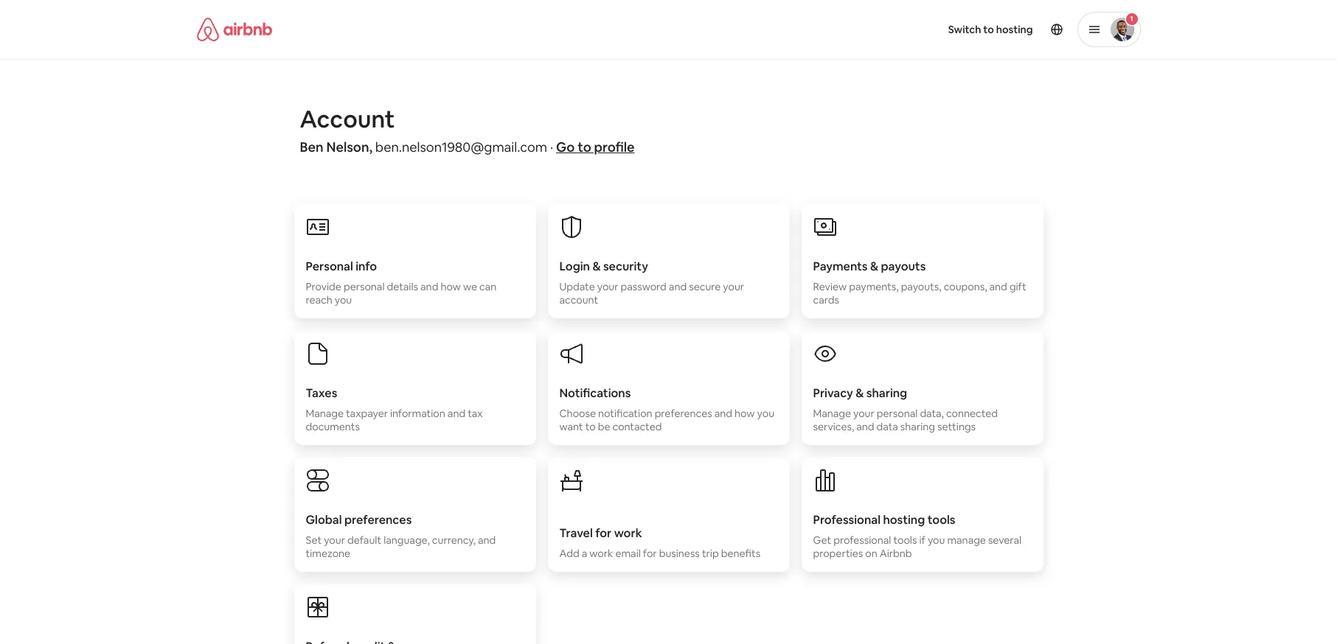 Task type: describe. For each thing, give the bounding box(es) containing it.
preferences inside notifications choose notification preferences and how you want to be contacted
[[655, 407, 713, 421]]

go
[[556, 139, 575, 156]]

go to profile link
[[556, 139, 635, 156]]

to inside notifications choose notification preferences and how you want to be contacted
[[586, 421, 596, 434]]

and inside login & security update your password and secure your account
[[669, 280, 687, 294]]

payouts,
[[902, 280, 942, 294]]

review
[[814, 280, 847, 294]]

to inside the account ben nelson , ben.nelson1980@gmail.com · go to profile
[[578, 139, 592, 156]]

travel for work add a work email for business trip benefits
[[560, 526, 761, 561]]

to inside switch to hosting link
[[984, 23, 995, 36]]

properties
[[814, 548, 864, 561]]

your inside "global preferences set your default language, currency, and timezone"
[[324, 534, 345, 548]]

manage
[[948, 534, 987, 548]]

reach
[[306, 294, 333, 307]]

set
[[306, 534, 322, 548]]

several
[[989, 534, 1022, 548]]

manage inside taxes manage taxpayer information and tax documents
[[306, 407, 344, 421]]

& for payments
[[871, 259, 879, 275]]

trip
[[702, 548, 719, 561]]

payments,
[[850, 280, 899, 294]]

choose
[[560, 407, 596, 421]]

documents
[[306, 421, 360, 434]]

how inside personal info provide personal details and how we can reach you
[[441, 280, 461, 294]]

1 horizontal spatial for
[[643, 548, 657, 561]]

and inside payments & payouts review payments, payouts, coupons, and gift cards
[[990, 280, 1008, 294]]

global
[[306, 513, 342, 528]]

cards
[[814, 294, 840, 307]]

notification
[[599, 407, 653, 421]]

data
[[877, 421, 899, 434]]

on
[[866, 548, 878, 561]]

personal info provide personal details and how we can reach you
[[306, 259, 497, 307]]

manage inside privacy & sharing manage your personal data, connected services, and data sharing settings
[[814, 407, 852, 421]]

,
[[369, 139, 373, 156]]

travel
[[560, 526, 593, 542]]

nelson
[[327, 139, 369, 156]]

and inside privacy & sharing manage your personal data, connected services, and data sharing settings
[[857, 421, 875, 434]]

login
[[560, 259, 590, 275]]

be
[[598, 421, 611, 434]]

personal inside privacy & sharing manage your personal data, connected services, and data sharing settings
[[877, 407, 918, 421]]

preferences inside "global preferences set your default language, currency, and timezone"
[[345, 513, 412, 528]]

and inside personal info provide personal details and how we can reach you
[[421, 280, 439, 294]]

0 vertical spatial sharing
[[867, 386, 908, 401]]

how inside notifications choose notification preferences and how you want to be contacted
[[735, 407, 755, 421]]

settings
[[938, 421, 976, 434]]

contacted
[[613, 421, 662, 434]]

password
[[621, 280, 667, 294]]

ben
[[300, 139, 324, 156]]

account ben nelson , ben.nelson1980@gmail.com · go to profile
[[300, 104, 635, 156]]

notifications choose notification preferences and how you want to be contacted
[[560, 386, 775, 434]]

switch to hosting
[[949, 23, 1034, 36]]

information
[[390, 407, 446, 421]]

1 vertical spatial sharing
[[901, 421, 936, 434]]

1
[[1131, 14, 1134, 24]]

global preferences set your default language, currency, and timezone
[[306, 513, 496, 561]]

login & security update your password and secure your account
[[560, 259, 745, 307]]

profile element
[[687, 0, 1141, 59]]

a
[[582, 548, 588, 561]]

default
[[348, 534, 382, 548]]



Task type: locate. For each thing, give the bounding box(es) containing it.
0 horizontal spatial tools
[[894, 534, 918, 548]]

work
[[614, 526, 642, 542], [590, 548, 614, 561]]

1 vertical spatial for
[[643, 548, 657, 561]]

& for privacy
[[856, 386, 864, 401]]

get
[[814, 534, 832, 548]]

add
[[560, 548, 580, 561]]

work right a
[[590, 548, 614, 561]]

your
[[598, 280, 619, 294], [723, 280, 745, 294], [854, 407, 875, 421], [324, 534, 345, 548]]

1 horizontal spatial work
[[614, 526, 642, 542]]

hosting up if
[[884, 513, 926, 528]]

and inside taxes manage taxpayer information and tax documents
[[448, 407, 466, 421]]

to right go
[[578, 139, 592, 156]]

to right switch
[[984, 23, 995, 36]]

work up the email
[[614, 526, 642, 542]]

and inside "global preferences set your default language, currency, and timezone"
[[478, 534, 496, 548]]

& inside login & security update your password and secure your account
[[593, 259, 601, 275]]

your right secure
[[723, 280, 745, 294]]

0 horizontal spatial how
[[441, 280, 461, 294]]

0 vertical spatial to
[[984, 23, 995, 36]]

and
[[421, 280, 439, 294], [669, 280, 687, 294], [990, 280, 1008, 294], [448, 407, 466, 421], [715, 407, 733, 421], [857, 421, 875, 434], [478, 534, 496, 548]]

& right login
[[593, 259, 601, 275]]

info
[[356, 259, 377, 275]]

sharing right data
[[901, 421, 936, 434]]

tools
[[928, 513, 956, 528], [894, 534, 918, 548]]

for right the email
[[643, 548, 657, 561]]

if
[[920, 534, 926, 548]]

preferences
[[655, 407, 713, 421], [345, 513, 412, 528]]

professional hosting tools get professional tools if you manage several properties on airbnb
[[814, 513, 1022, 561]]

tools left if
[[894, 534, 918, 548]]

1 horizontal spatial how
[[735, 407, 755, 421]]

timezone
[[306, 548, 351, 561]]

personal
[[344, 280, 385, 294], [877, 407, 918, 421]]

0 horizontal spatial preferences
[[345, 513, 412, 528]]

& up payments,
[[871, 259, 879, 275]]

benefits
[[721, 548, 761, 561]]

1 vertical spatial you
[[758, 407, 775, 421]]

1 vertical spatial to
[[578, 139, 592, 156]]

you right reach
[[335, 294, 352, 307]]

1 horizontal spatial tools
[[928, 513, 956, 528]]

taxpayer
[[346, 407, 388, 421]]

0 vertical spatial work
[[614, 526, 642, 542]]

payouts
[[881, 259, 926, 275]]

0 vertical spatial for
[[596, 526, 612, 542]]

gift
[[1010, 280, 1027, 294]]

1 horizontal spatial preferences
[[655, 407, 713, 421]]

you
[[335, 294, 352, 307], [758, 407, 775, 421], [928, 534, 946, 548]]

can
[[480, 280, 497, 294]]

personal left data,
[[877, 407, 918, 421]]

0 vertical spatial how
[[441, 280, 461, 294]]

business
[[659, 548, 700, 561]]

details
[[387, 280, 418, 294]]

1 manage from the left
[[306, 407, 344, 421]]

sharing
[[867, 386, 908, 401], [901, 421, 936, 434]]

0 horizontal spatial work
[[590, 548, 614, 561]]

taxes
[[306, 386, 337, 401]]

0 horizontal spatial you
[[335, 294, 352, 307]]

1 vertical spatial tools
[[894, 534, 918, 548]]

for
[[596, 526, 612, 542], [643, 548, 657, 561]]

security
[[604, 259, 649, 275]]

tax
[[468, 407, 483, 421]]

0 vertical spatial preferences
[[655, 407, 713, 421]]

you inside professional hosting tools get professional tools if you manage several properties on airbnb
[[928, 534, 946, 548]]

& inside privacy & sharing manage your personal data, connected services, and data sharing settings
[[856, 386, 864, 401]]

how
[[441, 280, 461, 294], [735, 407, 755, 421]]

0 horizontal spatial hosting
[[884, 513, 926, 528]]

your right the "set" at the left bottom of page
[[324, 534, 345, 548]]

airbnb
[[880, 548, 912, 561]]

1 vertical spatial work
[[590, 548, 614, 561]]

2 vertical spatial to
[[586, 421, 596, 434]]

update
[[560, 280, 595, 294]]

1 horizontal spatial hosting
[[997, 23, 1034, 36]]

& inside payments & payouts review payments, payouts, coupons, and gift cards
[[871, 259, 879, 275]]

your left data
[[854, 407, 875, 421]]

1 horizontal spatial personal
[[877, 407, 918, 421]]

1 horizontal spatial you
[[758, 407, 775, 421]]

currency,
[[432, 534, 476, 548]]

hosting
[[997, 23, 1034, 36], [884, 513, 926, 528]]

and inside notifications choose notification preferences and how you want to be contacted
[[715, 407, 733, 421]]

professional
[[814, 513, 881, 528]]

data,
[[921, 407, 944, 421]]

preferences up "default"
[[345, 513, 412, 528]]

2 horizontal spatial &
[[871, 259, 879, 275]]

1 vertical spatial preferences
[[345, 513, 412, 528]]

sharing up data
[[867, 386, 908, 401]]

to
[[984, 23, 995, 36], [578, 139, 592, 156], [586, 421, 596, 434]]

manage down "taxes"
[[306, 407, 344, 421]]

2 manage from the left
[[814, 407, 852, 421]]

language,
[[384, 534, 430, 548]]

1 vertical spatial personal
[[877, 407, 918, 421]]

0 horizontal spatial manage
[[306, 407, 344, 421]]

personal
[[306, 259, 353, 275]]

you left services,
[[758, 407, 775, 421]]

1 vertical spatial hosting
[[884, 513, 926, 528]]

want
[[560, 421, 583, 434]]

manage
[[306, 407, 344, 421], [814, 407, 852, 421]]

manage down privacy
[[814, 407, 852, 421]]

personal inside personal info provide personal details and how we can reach you
[[344, 280, 385, 294]]

2 vertical spatial you
[[928, 534, 946, 548]]

for right the travel
[[596, 526, 612, 542]]

email
[[616, 548, 641, 561]]

provide
[[306, 280, 342, 294]]

you inside notifications choose notification preferences and how you want to be contacted
[[758, 407, 775, 421]]

&
[[593, 259, 601, 275], [871, 259, 879, 275], [856, 386, 864, 401]]

to left be
[[586, 421, 596, 434]]

& for login
[[593, 259, 601, 275]]

your down security
[[598, 280, 619, 294]]

notifications
[[560, 386, 631, 401]]

connected
[[947, 407, 998, 421]]

you right if
[[928, 534, 946, 548]]

0 horizontal spatial for
[[596, 526, 612, 542]]

account
[[560, 294, 599, 307]]

services,
[[814, 421, 855, 434]]

1 button
[[1078, 12, 1141, 47]]

hosting right switch
[[997, 23, 1034, 36]]

0 horizontal spatial &
[[593, 259, 601, 275]]

payments
[[814, 259, 868, 275]]

0 vertical spatial tools
[[928, 513, 956, 528]]

1 horizontal spatial manage
[[814, 407, 852, 421]]

& right privacy
[[856, 386, 864, 401]]

hosting inside profile element
[[997, 23, 1034, 36]]

you inside personal info provide personal details and how we can reach you
[[335, 294, 352, 307]]

switch
[[949, 23, 982, 36]]

taxes manage taxpayer information and tax documents
[[306, 386, 483, 434]]

privacy
[[814, 386, 854, 401]]

ben.nelson1980@gmail.com
[[376, 139, 548, 156]]

account
[[300, 104, 395, 134]]

preferences right notification at the left bottom of page
[[655, 407, 713, 421]]

personal down info
[[344, 280, 385, 294]]

0 vertical spatial you
[[335, 294, 352, 307]]

tools up manage
[[928, 513, 956, 528]]

0 horizontal spatial personal
[[344, 280, 385, 294]]

·
[[550, 139, 554, 156]]

professional
[[834, 534, 892, 548]]

payments & payouts review payments, payouts, coupons, and gift cards
[[814, 259, 1027, 307]]

secure
[[689, 280, 721, 294]]

0 vertical spatial hosting
[[997, 23, 1034, 36]]

we
[[463, 280, 477, 294]]

your inside privacy & sharing manage your personal data, connected services, and data sharing settings
[[854, 407, 875, 421]]

1 horizontal spatial &
[[856, 386, 864, 401]]

privacy & sharing manage your personal data, connected services, and data sharing settings
[[814, 386, 998, 434]]

0 vertical spatial personal
[[344, 280, 385, 294]]

profile
[[594, 139, 635, 156]]

1 vertical spatial how
[[735, 407, 755, 421]]

2 horizontal spatial you
[[928, 534, 946, 548]]

coupons,
[[944, 280, 988, 294]]

hosting inside professional hosting tools get professional tools if you manage several properties on airbnb
[[884, 513, 926, 528]]

switch to hosting link
[[940, 14, 1042, 45]]



Task type: vqa. For each thing, say whether or not it's contained in the screenshot.
3 associated with Regularly review your approach to pricing
no



